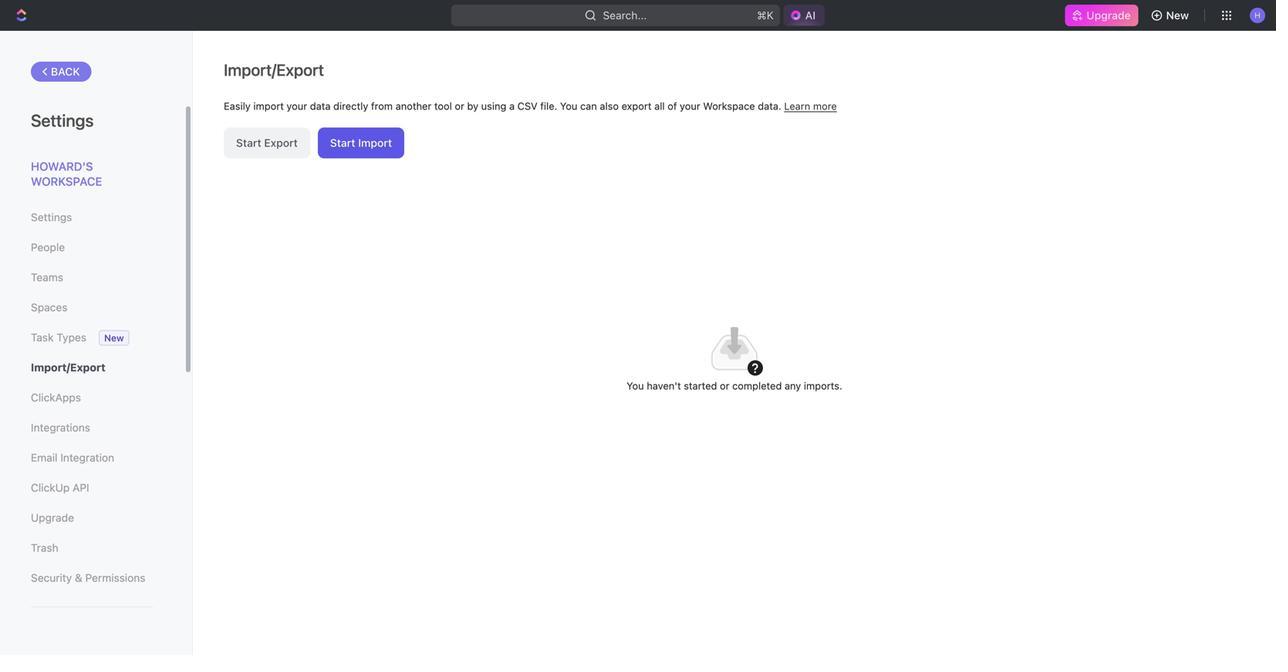 Task type: describe. For each thing, give the bounding box(es) containing it.
any
[[785, 380, 801, 392]]

1 your from the left
[[287, 100, 307, 112]]

1 horizontal spatial workspace
[[703, 100, 755, 112]]

ai button
[[784, 5, 825, 26]]

workspace inside settings element
[[31, 175, 102, 188]]

0 horizontal spatial upgrade link
[[31, 505, 154, 532]]

import
[[253, 100, 284, 112]]

email integration link
[[31, 445, 154, 471]]

start for start export
[[236, 137, 261, 149]]

data
[[310, 100, 331, 112]]

back
[[51, 65, 80, 78]]

imports.
[[804, 380, 842, 392]]

from
[[371, 100, 393, 112]]

tool
[[434, 100, 452, 112]]

no data image
[[704, 318, 765, 380]]

haven't
[[647, 380, 681, 392]]

howard's workspace
[[31, 160, 102, 188]]

completed
[[732, 380, 782, 392]]

clickapps link
[[31, 385, 154, 411]]

task types
[[31, 331, 86, 344]]

h button
[[1245, 3, 1270, 28]]

types
[[57, 331, 86, 344]]

import/export link
[[31, 355, 154, 381]]

directly
[[333, 100, 368, 112]]

email integration
[[31, 452, 114, 465]]

clickup api link
[[31, 475, 154, 502]]

by
[[467, 100, 479, 112]]

settings inside settings link
[[31, 211, 72, 224]]

file.
[[540, 100, 557, 112]]

export
[[264, 137, 298, 149]]

start for start import
[[330, 137, 355, 149]]

spaces link
[[31, 295, 154, 321]]

easily import your data directly from another tool or by using a csv file. you can also export all of your workspace data. learn more
[[224, 100, 837, 112]]

you haven't started or completed any imports.
[[627, 380, 842, 392]]

integrations link
[[31, 415, 154, 441]]

people
[[31, 241, 65, 254]]

permissions
[[85, 572, 145, 585]]

start import button
[[318, 128, 404, 159]]

csv
[[518, 100, 538, 112]]

clickup api
[[31, 482, 89, 495]]

0 horizontal spatial you
[[560, 100, 578, 112]]

start export
[[236, 137, 298, 149]]

export
[[622, 100, 652, 112]]

ai
[[805, 9, 816, 22]]

task
[[31, 331, 54, 344]]

clickapps
[[31, 392, 81, 404]]

another
[[396, 100, 432, 112]]

new inside settings element
[[104, 333, 124, 344]]

upgrade inside settings element
[[31, 512, 74, 525]]

1 vertical spatial you
[[627, 380, 644, 392]]

teams
[[31, 271, 63, 284]]

trash link
[[31, 536, 154, 562]]

start import
[[330, 137, 392, 149]]

⌘k
[[757, 9, 774, 22]]

more
[[813, 100, 837, 112]]



Task type: vqa. For each thing, say whether or not it's contained in the screenshot.
Integration
yes



Task type: locate. For each thing, give the bounding box(es) containing it.
start export button
[[224, 128, 310, 159]]

upgrade link up trash link
[[31, 505, 154, 532]]

upgrade
[[1087, 9, 1131, 22], [31, 512, 74, 525]]

learn more link
[[784, 100, 837, 112]]

1 vertical spatial import/export
[[31, 362, 105, 374]]

settings
[[31, 110, 94, 130], [31, 211, 72, 224]]

your
[[287, 100, 307, 112], [680, 100, 700, 112]]

security & permissions
[[31, 572, 145, 585]]

import/export down "types"
[[31, 362, 105, 374]]

0 vertical spatial or
[[455, 100, 464, 112]]

your right of
[[680, 100, 700, 112]]

2 settings from the top
[[31, 211, 72, 224]]

1 vertical spatial upgrade link
[[31, 505, 154, 532]]

api
[[73, 482, 89, 495]]

settings up "people"
[[31, 211, 72, 224]]

import/export up import
[[224, 60, 324, 79]]

using
[[481, 100, 507, 112]]

upgrade down the clickup
[[31, 512, 74, 525]]

0 vertical spatial new
[[1166, 9, 1189, 22]]

teams link
[[31, 265, 154, 291]]

0 horizontal spatial import/export
[[31, 362, 105, 374]]

start
[[236, 137, 261, 149], [330, 137, 355, 149]]

1 horizontal spatial start
[[330, 137, 355, 149]]

0 vertical spatial import/export
[[224, 60, 324, 79]]

&
[[75, 572, 82, 585]]

0 vertical spatial settings
[[31, 110, 94, 130]]

new button
[[1145, 3, 1198, 28]]

search...
[[603, 9, 647, 22]]

spaces
[[31, 301, 67, 314]]

security
[[31, 572, 72, 585]]

of
[[668, 100, 677, 112]]

0 horizontal spatial workspace
[[31, 175, 102, 188]]

2 start from the left
[[330, 137, 355, 149]]

new
[[1166, 9, 1189, 22], [104, 333, 124, 344]]

1 vertical spatial settings
[[31, 211, 72, 224]]

or left by
[[455, 100, 464, 112]]

0 horizontal spatial or
[[455, 100, 464, 112]]

settings element
[[0, 31, 193, 656]]

a
[[509, 100, 515, 112]]

import/export inside import/export "link"
[[31, 362, 105, 374]]

0 horizontal spatial new
[[104, 333, 124, 344]]

started
[[684, 380, 717, 392]]

start left the import
[[330, 137, 355, 149]]

1 horizontal spatial you
[[627, 380, 644, 392]]

trash
[[31, 542, 58, 555]]

import
[[358, 137, 392, 149]]

0 vertical spatial you
[[560, 100, 578, 112]]

0 horizontal spatial your
[[287, 100, 307, 112]]

learn
[[784, 100, 810, 112]]

import/export
[[224, 60, 324, 79], [31, 362, 105, 374]]

you left haven't
[[627, 380, 644, 392]]

1 vertical spatial new
[[104, 333, 124, 344]]

1 horizontal spatial upgrade link
[[1065, 5, 1139, 26]]

1 vertical spatial workspace
[[31, 175, 102, 188]]

start inside start export button
[[236, 137, 261, 149]]

you
[[560, 100, 578, 112], [627, 380, 644, 392]]

all
[[654, 100, 665, 112]]

start left export
[[236, 137, 261, 149]]

2 your from the left
[[680, 100, 700, 112]]

data.
[[758, 100, 782, 112]]

integration
[[60, 452, 114, 465]]

your left data
[[287, 100, 307, 112]]

or
[[455, 100, 464, 112], [720, 380, 730, 392]]

workspace
[[703, 100, 755, 112], [31, 175, 102, 188]]

workspace left data.
[[703, 100, 755, 112]]

can
[[580, 100, 597, 112]]

1 horizontal spatial import/export
[[224, 60, 324, 79]]

upgrade link
[[1065, 5, 1139, 26], [31, 505, 154, 532]]

workspace down howard's
[[31, 175, 102, 188]]

howard's
[[31, 160, 93, 173]]

1 horizontal spatial new
[[1166, 9, 1189, 22]]

new inside button
[[1166, 9, 1189, 22]]

email
[[31, 452, 57, 465]]

also
[[600, 100, 619, 112]]

back link
[[31, 62, 92, 82]]

start inside start import button
[[330, 137, 355, 149]]

1 vertical spatial or
[[720, 380, 730, 392]]

1 horizontal spatial your
[[680, 100, 700, 112]]

1 horizontal spatial upgrade
[[1087, 9, 1131, 22]]

upgrade link left new button
[[1065, 5, 1139, 26]]

or right started
[[720, 380, 730, 392]]

settings up howard's
[[31, 110, 94, 130]]

easily
[[224, 100, 251, 112]]

0 horizontal spatial start
[[236, 137, 261, 149]]

1 horizontal spatial or
[[720, 380, 730, 392]]

0 horizontal spatial upgrade
[[31, 512, 74, 525]]

0 vertical spatial upgrade
[[1087, 9, 1131, 22]]

you left 'can'
[[560, 100, 578, 112]]

clickup
[[31, 482, 70, 495]]

upgrade left new button
[[1087, 9, 1131, 22]]

1 settings from the top
[[31, 110, 94, 130]]

0 vertical spatial workspace
[[703, 100, 755, 112]]

integrations
[[31, 422, 90, 434]]

0 vertical spatial upgrade link
[[1065, 5, 1139, 26]]

1 start from the left
[[236, 137, 261, 149]]

people link
[[31, 235, 154, 261]]

h
[[1255, 11, 1261, 20]]

security & permissions link
[[31, 566, 154, 592]]

1 vertical spatial upgrade
[[31, 512, 74, 525]]

settings link
[[31, 204, 154, 231]]



